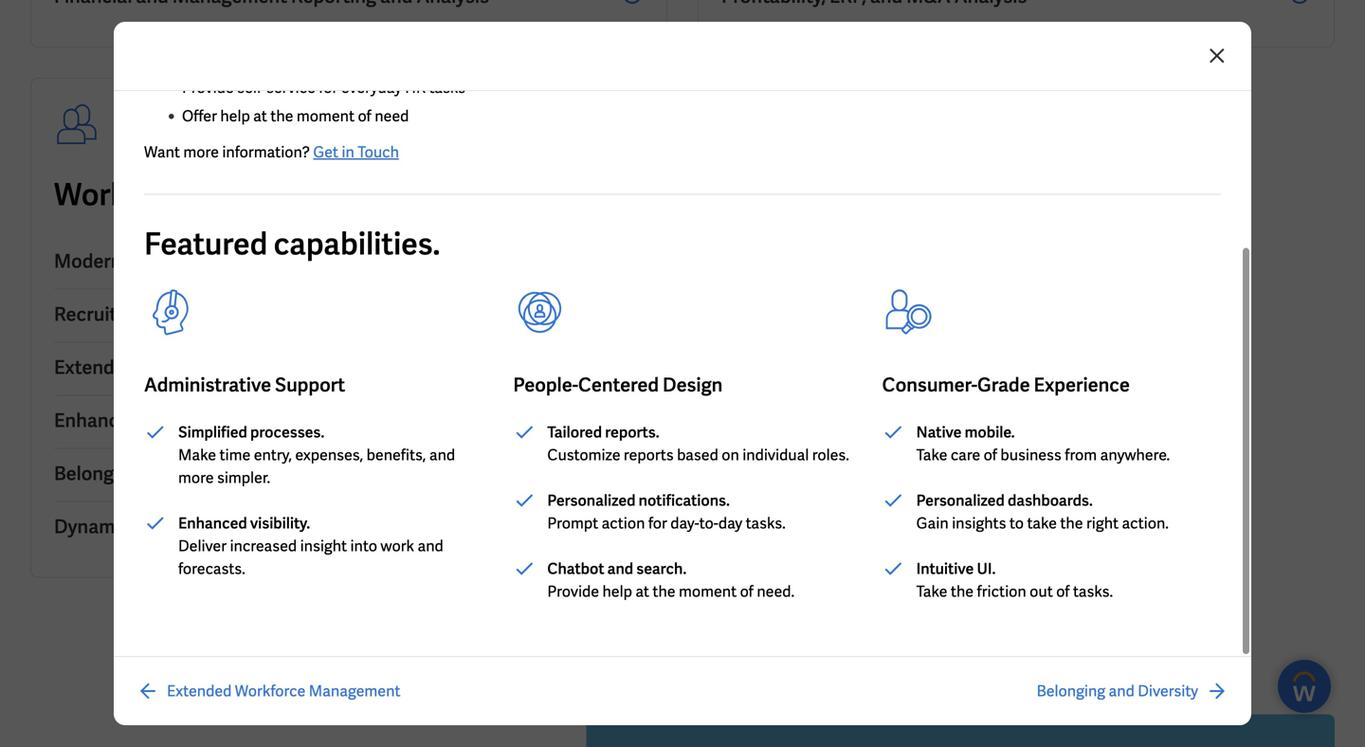 Task type: vqa. For each thing, say whether or not it's contained in the screenshot.


Task type: describe. For each thing, give the bounding box(es) containing it.
extended inside featured capabilities. dialog
[[167, 682, 232, 701]]

action
[[602, 514, 645, 534]]

action.
[[1123, 514, 1170, 534]]

get in touch link
[[313, 142, 399, 162]]

delivery
[[258, 249, 329, 274]]

dynamic skills curation button
[[54, 502, 644, 554]]

tailored
[[548, 423, 602, 443]]

skills
[[134, 515, 180, 539]]

help inside chatbot and search. provide help at the moment of need.
[[603, 582, 633, 602]]

insight
[[300, 536, 347, 556]]

management inside featured capabilities. dialog
[[309, 682, 401, 701]]

of inside intuitive ui. take the friction out of tasks.
[[1057, 582, 1071, 602]]

recruit and onboard button
[[54, 290, 644, 343]]

hr inside button
[[161, 249, 187, 274]]

gain
[[917, 514, 949, 534]]

people-
[[514, 373, 579, 397]]

native mobile. take care of business from anywhere.
[[917, 423, 1171, 465]]

future
[[302, 175, 392, 214]]

day
[[719, 514, 743, 534]]

belonging and diversity for rightmost belonging and diversity button
[[1037, 682, 1199, 701]]

the inside provide self-service for everyday hr tasks offer help at the moment of need
[[271, 106, 294, 126]]

recruit and onboard
[[54, 302, 233, 327]]

hr inside provide self-service for everyday hr tasks offer help at the moment of need
[[405, 78, 426, 98]]

technology
[[432, 175, 590, 214]]

curation
[[183, 515, 259, 539]]

people-centered design
[[514, 373, 723, 397]]

enhanced visibility. deliver increased insight into work and forecasts.
[[178, 514, 444, 579]]

insights
[[952, 514, 1007, 534]]

out
[[1030, 582, 1054, 602]]

workforce inside featured capabilities. dialog
[[235, 682, 306, 701]]

provide self-service for everyday hr tasks offer help at the moment of need
[[182, 78, 466, 126]]

modernized hr service delivery
[[54, 249, 329, 274]]

get
[[313, 142, 339, 162]]

chatbot
[[548, 559, 605, 579]]

for inside provide self-service for everyday hr tasks offer help at the moment of need
[[319, 78, 338, 98]]

experience for consumer-grade experience
[[1034, 373, 1131, 397]]

prompt
[[548, 514, 599, 534]]

1 horizontal spatial belonging and diversity button
[[1037, 680, 1229, 703]]

provide inside provide self-service for everyday hr tasks offer help at the moment of need
[[182, 78, 234, 98]]

dynamic
[[54, 515, 130, 539]]

administrative
[[144, 373, 271, 397]]

everyday
[[341, 78, 402, 98]]

need.
[[757, 582, 795, 602]]

idc infobrief for tech image
[[587, 715, 1336, 747]]

increased
[[230, 536, 297, 556]]

0 vertical spatial workforce
[[54, 175, 199, 214]]

intuitive
[[917, 559, 974, 579]]

support
[[275, 373, 345, 397]]

deliver
[[178, 536, 227, 556]]

recruit
[[54, 302, 117, 327]]

mobile.
[[965, 423, 1016, 443]]

of inside chatbot and search. provide help at the moment of need.
[[740, 582, 754, 602]]

simplified
[[178, 423, 247, 443]]

onboard
[[157, 302, 233, 327]]

consumer-grade experience
[[883, 373, 1131, 397]]

0 horizontal spatial belonging and diversity button
[[54, 449, 644, 502]]

belonging inside featured capabilities. dialog
[[1037, 682, 1106, 701]]

the inside intuitive ui. take the friction out of tasks.
[[951, 582, 974, 602]]

more inside simplified processes. make time entry, expenses, benefits, and more simpler.
[[178, 468, 214, 488]]

service
[[190, 249, 255, 274]]

0 vertical spatial extended
[[54, 355, 136, 380]]

time
[[220, 445, 251, 465]]

tasks
[[429, 78, 466, 98]]

and inside simplified processes. make time entry, expenses, benefits, and more simpler.
[[430, 445, 455, 465]]

experience for enhanced employee experience
[[232, 408, 328, 433]]

personalized for grade
[[917, 491, 1005, 511]]

enhanced employee experience
[[54, 408, 328, 433]]

right
[[1087, 514, 1119, 534]]

personalized for centered
[[548, 491, 636, 511]]

day-
[[671, 514, 700, 534]]

employee
[[144, 408, 228, 433]]

business
[[1001, 445, 1062, 465]]

grade
[[978, 373, 1031, 397]]

anywhere.
[[1101, 445, 1171, 465]]

the down want more information? get in touch
[[250, 175, 296, 214]]

processes.
[[250, 423, 325, 443]]

into
[[350, 536, 378, 556]]

at inside provide self-service for everyday hr tasks offer help at the moment of need
[[253, 106, 267, 126]]

notifications.
[[639, 491, 730, 511]]

from
[[1065, 445, 1098, 465]]

for inside personalized notifications. prompt action for day-to-day tasks.
[[649, 514, 668, 534]]

of inside provide self-service for everyday hr tasks offer help at the moment of need
[[358, 106, 372, 126]]

reports.
[[605, 423, 660, 443]]

want more information? get in touch
[[144, 142, 399, 162]]

work
[[381, 536, 415, 556]]

belonging and diversity for left belonging and diversity button
[[54, 461, 257, 486]]

entry,
[[254, 445, 292, 465]]

help inside provide self-service for everyday hr tasks offer help at the moment of need
[[220, 106, 250, 126]]

1 vertical spatial for
[[205, 175, 244, 214]]

0 vertical spatial diversity
[[181, 461, 257, 486]]

modernized
[[54, 249, 157, 274]]



Task type: locate. For each thing, give the bounding box(es) containing it.
for up featured
[[205, 175, 244, 214]]

0 horizontal spatial experience
[[232, 408, 328, 433]]

1 horizontal spatial belonging and diversity
[[1037, 682, 1199, 701]]

roles.
[[813, 445, 850, 465]]

1 vertical spatial diversity
[[1139, 682, 1199, 701]]

to-
[[700, 514, 719, 534]]

0 vertical spatial provide
[[182, 78, 234, 98]]

1 horizontal spatial for
[[319, 78, 338, 98]]

enhanced for enhanced visibility. deliver increased insight into work and forecasts.
[[178, 514, 247, 534]]

featured capabilities.
[[144, 224, 440, 264]]

of right the out
[[1057, 582, 1071, 602]]

the right take
[[1061, 514, 1084, 534]]

0 horizontal spatial at
[[253, 106, 267, 126]]

reports
[[624, 445, 674, 465]]

1 vertical spatial help
[[603, 582, 633, 602]]

self-
[[237, 78, 267, 98]]

0 vertical spatial tasks.
[[746, 514, 786, 534]]

customize
[[548, 445, 621, 465]]

workforce for the future of technology
[[54, 175, 590, 214]]

0 vertical spatial management
[[234, 355, 349, 380]]

0 horizontal spatial enhanced
[[54, 408, 140, 433]]

provide inside chatbot and search. provide help at the moment of need.
[[548, 582, 600, 602]]

0 vertical spatial at
[[253, 106, 267, 126]]

and inside chatbot and search. provide help at the moment of need.
[[608, 559, 634, 579]]

1 vertical spatial more
[[178, 468, 214, 488]]

at down search.
[[636, 582, 650, 602]]

1 horizontal spatial help
[[603, 582, 633, 602]]

moment inside provide self-service for everyday hr tasks offer help at the moment of need
[[297, 106, 355, 126]]

ui.
[[977, 559, 996, 579]]

1 horizontal spatial tasks.
[[1074, 582, 1114, 602]]

design
[[663, 373, 723, 397]]

1 vertical spatial take
[[917, 582, 948, 602]]

of left need
[[358, 106, 372, 126]]

of down touch
[[398, 175, 426, 214]]

touch
[[358, 142, 399, 162]]

1 vertical spatial provide
[[548, 582, 600, 602]]

expenses,
[[295, 445, 363, 465]]

of down mobile.
[[984, 445, 998, 465]]

1 horizontal spatial belonging
[[1037, 682, 1106, 701]]

1 horizontal spatial hr
[[405, 78, 426, 98]]

1 take from the top
[[917, 445, 948, 465]]

0 vertical spatial for
[[319, 78, 338, 98]]

take for intuitive ui. take the friction out of tasks.
[[917, 582, 948, 602]]

moment inside chatbot and search. provide help at the moment of need.
[[679, 582, 737, 602]]

1 horizontal spatial experience
[[1034, 373, 1131, 397]]

help
[[220, 106, 250, 126], [603, 582, 633, 602]]

1 vertical spatial experience
[[232, 408, 328, 433]]

capabilities.
[[274, 224, 440, 264]]

0 horizontal spatial tasks.
[[746, 514, 786, 534]]

enhanced employee experience button
[[54, 396, 644, 449]]

the inside 'personalized dashboards. gain insights to take the right action.'
[[1061, 514, 1084, 534]]

take inside "native mobile. take care of business from anywhere."
[[917, 445, 948, 465]]

management
[[234, 355, 349, 380], [309, 682, 401, 701]]

of inside "native mobile. take care of business from anywhere."
[[984, 445, 998, 465]]

0 vertical spatial belonging and diversity
[[54, 461, 257, 486]]

take down 'native'
[[917, 445, 948, 465]]

at
[[253, 106, 267, 126], [636, 582, 650, 602]]

2 vertical spatial workforce
[[235, 682, 306, 701]]

intuitive ui. take the friction out of tasks.
[[917, 559, 1114, 602]]

simplified processes. make time entry, expenses, benefits, and more simpler.
[[178, 423, 455, 488]]

take
[[917, 445, 948, 465], [917, 582, 948, 602]]

0 horizontal spatial diversity
[[181, 461, 257, 486]]

0 vertical spatial belonging and diversity button
[[54, 449, 644, 502]]

friction
[[978, 582, 1027, 602]]

personalized dashboards. gain insights to take the right action.
[[917, 491, 1170, 534]]

extended workforce management button
[[54, 343, 644, 396], [137, 680, 401, 703]]

experience up from
[[1034, 373, 1131, 397]]

0 vertical spatial hr
[[405, 78, 426, 98]]

1 horizontal spatial at
[[636, 582, 650, 602]]

0 horizontal spatial moment
[[297, 106, 355, 126]]

visibility.
[[250, 514, 310, 534]]

make
[[178, 445, 216, 465]]

0 horizontal spatial provide
[[182, 78, 234, 98]]

the down search.
[[653, 582, 676, 602]]

the down service
[[271, 106, 294, 126]]

at inside chatbot and search. provide help at the moment of need.
[[636, 582, 650, 602]]

2 horizontal spatial for
[[649, 514, 668, 534]]

take for native mobile. take care of business from anywhere.
[[917, 445, 948, 465]]

1 horizontal spatial personalized
[[917, 491, 1005, 511]]

care
[[951, 445, 981, 465]]

1 horizontal spatial extended
[[167, 682, 232, 701]]

1 vertical spatial belonging and diversity button
[[1037, 680, 1229, 703]]

0 horizontal spatial belonging and diversity
[[54, 461, 257, 486]]

1 horizontal spatial provide
[[548, 582, 600, 602]]

1 vertical spatial workforce
[[140, 355, 230, 380]]

help down chatbot
[[603, 582, 633, 602]]

search.
[[637, 559, 687, 579]]

extended
[[54, 355, 136, 380], [167, 682, 232, 701]]

extended workforce management inside featured capabilities. dialog
[[167, 682, 401, 701]]

based
[[677, 445, 719, 465]]

service
[[267, 78, 316, 98]]

for right service
[[319, 78, 338, 98]]

information?
[[222, 142, 310, 162]]

for left day-
[[649, 514, 668, 534]]

1 vertical spatial extended
[[167, 682, 232, 701]]

for
[[319, 78, 338, 98], [205, 175, 244, 214], [649, 514, 668, 534]]

0 horizontal spatial extended
[[54, 355, 136, 380]]

1 vertical spatial hr
[[161, 249, 187, 274]]

tasks. right the out
[[1074, 582, 1114, 602]]

individual
[[743, 445, 809, 465]]

0 vertical spatial moment
[[297, 106, 355, 126]]

diversity inside featured capabilities. dialog
[[1139, 682, 1199, 701]]

hr left the tasks
[[405, 78, 426, 98]]

need
[[375, 106, 409, 126]]

belonging and diversity button
[[54, 449, 644, 502], [1037, 680, 1229, 703]]

take inside intuitive ui. take the friction out of tasks.
[[917, 582, 948, 602]]

belonging and diversity inside featured capabilities. dialog
[[1037, 682, 1199, 701]]

offer
[[182, 106, 217, 126]]

tasks. inside intuitive ui. take the friction out of tasks.
[[1074, 582, 1114, 602]]

2 vertical spatial for
[[649, 514, 668, 534]]

provide up offer
[[182, 78, 234, 98]]

1 horizontal spatial moment
[[679, 582, 737, 602]]

0 horizontal spatial for
[[205, 175, 244, 214]]

personalized up insights
[[917, 491, 1005, 511]]

personalized
[[548, 491, 636, 511], [917, 491, 1005, 511]]

hr left service
[[161, 249, 187, 274]]

1 vertical spatial moment
[[679, 582, 737, 602]]

0 vertical spatial enhanced
[[54, 408, 140, 433]]

experience up entry,
[[232, 408, 328, 433]]

extended workforce management
[[54, 355, 349, 380], [167, 682, 401, 701]]

modernized hr service delivery button
[[54, 237, 644, 290]]

0 horizontal spatial hr
[[161, 249, 187, 274]]

forecasts.
[[178, 559, 245, 579]]

and inside enhanced visibility. deliver increased insight into work and forecasts.
[[418, 536, 444, 556]]

centered
[[579, 373, 659, 397]]

take
[[1028, 514, 1058, 534]]

1 vertical spatial tasks.
[[1074, 582, 1114, 602]]

belonging and diversity
[[54, 461, 257, 486], [1037, 682, 1199, 701]]

of
[[358, 106, 372, 126], [398, 175, 426, 214], [984, 445, 998, 465], [740, 582, 754, 602], [1057, 582, 1071, 602]]

personalized up prompt
[[548, 491, 636, 511]]

experience inside featured capabilities. dialog
[[1034, 373, 1131, 397]]

on
[[722, 445, 740, 465]]

administrative support
[[144, 373, 345, 397]]

tasks. right day
[[746, 514, 786, 534]]

and
[[121, 302, 153, 327], [430, 445, 455, 465], [144, 461, 177, 486], [418, 536, 444, 556], [608, 559, 634, 579], [1109, 682, 1135, 701]]

more down offer
[[183, 142, 219, 162]]

dynamic skills curation
[[54, 515, 259, 539]]

provide
[[182, 78, 234, 98], [548, 582, 600, 602]]

2 personalized from the left
[[917, 491, 1005, 511]]

personalized inside 'personalized dashboards. gain insights to take the right action.'
[[917, 491, 1005, 511]]

simpler.
[[217, 468, 270, 488]]

1 horizontal spatial enhanced
[[178, 514, 247, 534]]

experience inside enhanced employee experience button
[[232, 408, 328, 433]]

0 vertical spatial help
[[220, 106, 250, 126]]

1 horizontal spatial diversity
[[1139, 682, 1199, 701]]

tailored reports. customize reports based on individual roles.
[[548, 423, 850, 465]]

personalized inside personalized notifications. prompt action for day-to-day tasks.
[[548, 491, 636, 511]]

2 take from the top
[[917, 582, 948, 602]]

provide down chatbot
[[548, 582, 600, 602]]

1 vertical spatial extended workforce management button
[[137, 680, 401, 703]]

personalized notifications. prompt action for day-to-day tasks.
[[548, 491, 786, 534]]

enhanced left employee
[[54, 408, 140, 433]]

1 vertical spatial at
[[636, 582, 650, 602]]

to
[[1010, 514, 1025, 534]]

enhanced for enhanced employee experience
[[54, 408, 140, 433]]

1 personalized from the left
[[548, 491, 636, 511]]

1 vertical spatial extended workforce management
[[167, 682, 401, 701]]

enhanced inside enhanced visibility. deliver increased insight into work and forecasts.
[[178, 514, 247, 534]]

consumer-
[[883, 373, 978, 397]]

moment up get
[[297, 106, 355, 126]]

0 vertical spatial belonging
[[54, 461, 140, 486]]

enhanced up deliver at bottom
[[178, 514, 247, 534]]

0 vertical spatial extended workforce management
[[54, 355, 349, 380]]

dashboards.
[[1008, 491, 1093, 511]]

moment
[[297, 106, 355, 126], [679, 582, 737, 602]]

benefits,
[[367, 445, 426, 465]]

the inside chatbot and search. provide help at the moment of need.
[[653, 582, 676, 602]]

0 vertical spatial take
[[917, 445, 948, 465]]

0 horizontal spatial belonging
[[54, 461, 140, 486]]

at down self- on the left top
[[253, 106, 267, 126]]

tasks.
[[746, 514, 786, 534], [1074, 582, 1114, 602]]

more
[[183, 142, 219, 162], [178, 468, 214, 488]]

0 vertical spatial extended workforce management button
[[54, 343, 644, 396]]

1 vertical spatial management
[[309, 682, 401, 701]]

more down make
[[178, 468, 214, 488]]

native
[[917, 423, 962, 443]]

take down intuitive
[[917, 582, 948, 602]]

of left the need. on the right bottom
[[740, 582, 754, 602]]

the down intuitive
[[951, 582, 974, 602]]

in
[[342, 142, 355, 162]]

tasks. inside personalized notifications. prompt action for day-to-day tasks.
[[746, 514, 786, 534]]

extended workforce management button inside featured capabilities. dialog
[[137, 680, 401, 703]]

1 vertical spatial belonging and diversity
[[1037, 682, 1199, 701]]

1 vertical spatial enhanced
[[178, 514, 247, 534]]

help down self- on the left top
[[220, 106, 250, 126]]

want
[[144, 142, 180, 162]]

0 horizontal spatial personalized
[[548, 491, 636, 511]]

enhanced inside button
[[54, 408, 140, 433]]

0 vertical spatial more
[[183, 142, 219, 162]]

enhanced
[[54, 408, 140, 433], [178, 514, 247, 534]]

moment down search.
[[679, 582, 737, 602]]

featured capabilities. dialog
[[0, 0, 1366, 747]]

1 vertical spatial belonging
[[1037, 682, 1106, 701]]

0 horizontal spatial help
[[220, 106, 250, 126]]

featured
[[144, 224, 268, 264]]

0 vertical spatial experience
[[1034, 373, 1131, 397]]

chatbot and search. provide help at the moment of need.
[[548, 559, 795, 602]]

workforce
[[54, 175, 199, 214], [140, 355, 230, 380], [235, 682, 306, 701]]



